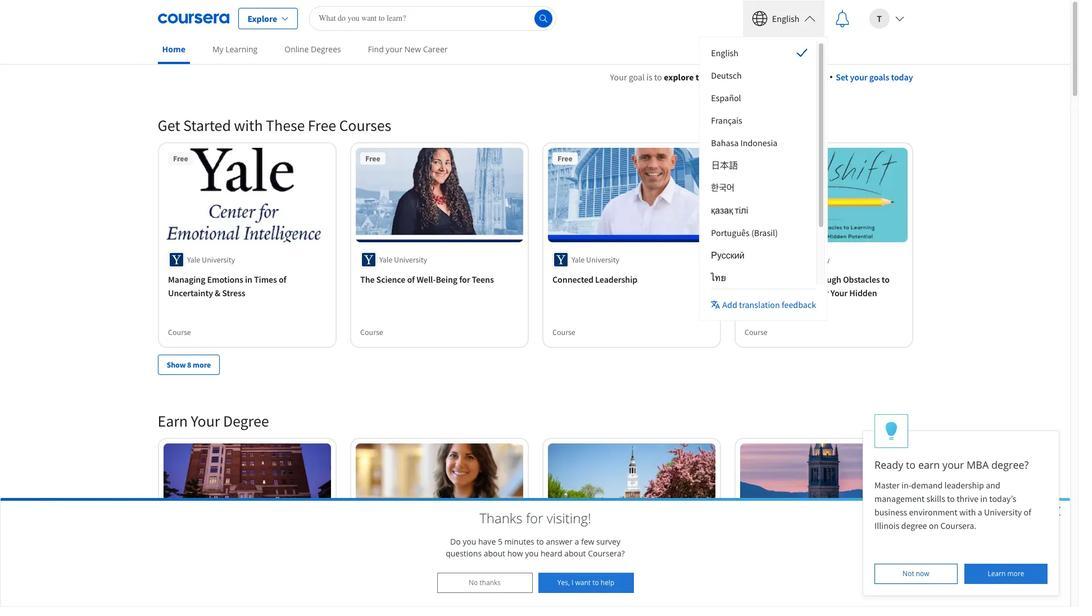 Task type: vqa. For each thing, say whether or not it's contained in the screenshot.
thanks
yes



Task type: locate. For each thing, give the bounding box(es) containing it.
0 horizontal spatial about
[[484, 548, 506, 559]]

to right skills
[[948, 493, 956, 505]]

0 horizontal spatial yale university
[[187, 255, 235, 265]]

2 horizontal spatial a
[[979, 507, 983, 518]]

university of california, berkeley
[[764, 550, 871, 560]]

1 vertical spatial with
[[960, 507, 977, 518]]

0 vertical spatial more
[[193, 360, 211, 370]]

1 vertical spatial a
[[979, 507, 983, 518]]

3 yale university from the left
[[572, 255, 620, 265]]

today's
[[990, 493, 1017, 505]]

course down connected
[[553, 327, 576, 337]]

yale university for science
[[379, 255, 427, 265]]

1 horizontal spatial english
[[773, 13, 800, 24]]

goal
[[629, 71, 645, 83]]

in left times
[[245, 274, 252, 285]]

t
[[878, 13, 882, 24]]

illinois left at
[[422, 550, 444, 560]]

a right as
[[796, 71, 801, 83]]

0 vertical spatial with
[[234, 115, 263, 136]]

0 horizontal spatial illinois
[[422, 550, 444, 560]]

of right "i"
[[580, 569, 588, 581]]

2 horizontal spatial your
[[943, 458, 965, 472]]

1 course from the left
[[168, 327, 191, 337]]

1 horizontal spatial more
[[1008, 569, 1025, 579]]

1 vertical spatial you
[[526, 548, 539, 559]]

deutsch
[[712, 69, 742, 81]]

русский button
[[703, 244, 817, 266]]

university
[[202, 255, 235, 265], [394, 255, 427, 265], [586, 255, 620, 265], [797, 255, 830, 265], [985, 507, 1023, 518], [379, 550, 413, 560], [764, 550, 797, 560]]

yale university up connected leadership
[[572, 255, 620, 265]]

in right "thrive" at the bottom of page
[[981, 493, 988, 505]]

illinois down business
[[875, 520, 900, 532]]

no thanks button
[[437, 573, 533, 593]]

to left earn
[[907, 458, 916, 472]]

engineering
[[590, 569, 635, 581], [854, 569, 900, 581], [553, 583, 599, 594]]

0 horizontal spatial yale
[[187, 255, 200, 265]]

to right obstacles
[[882, 274, 890, 285]]

course up show
[[168, 327, 191, 337]]

course down the
[[360, 327, 383, 337]]

you up questions
[[463, 537, 477, 547]]

a down "thrive" at the bottom of page
[[979, 507, 983, 518]]

français button
[[703, 109, 817, 131]]

learning up "translation"
[[745, 287, 779, 298]]

0 horizontal spatial a
[[575, 537, 580, 547]]

to up heard
[[537, 537, 544, 547]]

of
[[754, 71, 762, 83], [279, 274, 286, 285], [407, 274, 415, 285], [1025, 507, 1032, 518], [414, 550, 421, 560], [799, 550, 805, 560], [388, 569, 395, 581], [580, 569, 588, 581], [773, 569, 780, 581]]

my learning
[[213, 44, 258, 55]]

learn more link
[[965, 564, 1048, 584]]

master inside master in-demand leadership and management skills to thrive in today's business environment with a university of illinois degree on coursera.
[[875, 480, 900, 491]]

earn
[[919, 458, 941, 472]]

português (brasil) button
[[703, 221, 817, 244]]

mindshift: break through obstacles to learning and discover your hidden potential link
[[745, 273, 904, 313]]

yale university for leadership
[[572, 255, 620, 265]]

your right set
[[851, 71, 868, 83]]

None search field
[[309, 6, 557, 31]]

with left "these" at the left top
[[234, 115, 263, 136]]

thanks for visiting!
[[480, 509, 592, 528]]

master of business administration (imba)
[[360, 569, 516, 581]]

more right 8
[[193, 360, 211, 370]]

show 8 more
[[167, 360, 211, 370]]

1 vertical spatial illinois
[[422, 550, 444, 560]]

2 yale university from the left
[[379, 255, 427, 265]]

do you have 5 minutes to answer a few survey questions about how you heard about coursera?
[[446, 537, 625, 559]]

break
[[785, 274, 807, 285]]

about
[[484, 548, 506, 559], [565, 548, 586, 559]]

your right find
[[386, 44, 403, 55]]

and
[[780, 287, 795, 298], [987, 480, 1001, 491]]

1 horizontal spatial with
[[960, 507, 977, 518]]

português
[[712, 227, 750, 238]]

engineering inside 'link'
[[854, 569, 900, 581]]

my learning link
[[208, 37, 262, 62]]

of left advanced
[[773, 569, 780, 581]]

русский
[[712, 249, 745, 261]]

university up well-
[[394, 255, 427, 265]]

2 vertical spatial a
[[575, 537, 580, 547]]

indonesia
[[741, 137, 778, 148]]

yale university up emotions
[[187, 255, 235, 265]]

to left help
[[593, 578, 599, 588]]

alice element
[[863, 415, 1060, 596]]

0 vertical spatial english button
[[744, 0, 825, 36]]

feedback
[[782, 299, 817, 310]]

add
[[723, 299, 738, 310]]

of left well-
[[407, 274, 415, 285]]

set your goals today
[[837, 71, 914, 83]]

english
[[773, 13, 800, 24], [712, 47, 739, 58]]

1 yale university from the left
[[187, 255, 235, 265]]

✕ button
[[1052, 502, 1062, 520]]

1 vertical spatial your
[[851, 71, 868, 83]]

more inside button
[[193, 360, 211, 370]]

2 vertical spatial your
[[943, 458, 965, 472]]

1 horizontal spatial and
[[987, 480, 1001, 491]]

yale for connected
[[572, 255, 585, 265]]

to inside mindshift: break through obstacles to learning and discover your hidden potential
[[882, 274, 890, 285]]

2 course from the left
[[360, 327, 383, 337]]

engineering for master of engineering in computer engineering
[[553, 583, 599, 594]]

bahasa indonesia
[[712, 137, 778, 148]]

yale up managing
[[187, 255, 200, 265]]

as
[[786, 71, 794, 83]]

with
[[234, 115, 263, 136], [960, 507, 977, 518]]

to
[[655, 71, 663, 83], [882, 274, 890, 285], [907, 458, 916, 472], [948, 493, 956, 505], [537, 537, 544, 547], [593, 578, 599, 588]]

3 yale from the left
[[572, 255, 585, 265]]

1 horizontal spatial yale university
[[379, 255, 427, 265]]

university up through
[[797, 255, 830, 265]]

university of illinois at urbana-champaign
[[379, 550, 518, 560]]

to inside do you have 5 minutes to answer a few survey questions about how you heard about coursera?
[[537, 537, 544, 547]]

0 horizontal spatial for
[[459, 274, 470, 285]]

and up today's
[[987, 480, 1001, 491]]

4 course from the left
[[745, 327, 768, 337]]

in right study on the right of page
[[845, 569, 852, 581]]

your right earn
[[191, 411, 220, 431]]

of left the business
[[388, 569, 395, 581]]

engineering for master of advanced study in engineering
[[854, 569, 900, 581]]

degree
[[902, 520, 928, 532]]

for up minutes
[[526, 509, 544, 528]]

connected leadership link
[[553, 273, 711, 286]]

about down few
[[565, 548, 586, 559]]

is
[[647, 71, 653, 83]]

more
[[193, 360, 211, 370], [1008, 569, 1025, 579]]

of inside 'link'
[[773, 569, 780, 581]]

ready to earn your mba degree?
[[875, 458, 1030, 472]]

few
[[582, 537, 595, 547]]

about down 5
[[484, 548, 506, 559]]

today
[[892, 71, 914, 83]]

0 vertical spatial a
[[796, 71, 801, 83]]

0 horizontal spatial and
[[780, 287, 795, 298]]

your left goal
[[611, 71, 627, 83]]

(brasil)
[[752, 227, 778, 238]]

in inside 'link'
[[845, 569, 852, 581]]

with inside master in-demand leadership and management skills to thrive in today's business environment with a university of illinois degree on coursera.
[[960, 507, 977, 518]]

0 vertical spatial illinois
[[875, 520, 900, 532]]

managing emotions in times of uncertainty & stress link
[[168, 273, 327, 300]]

0 vertical spatial your
[[611, 71, 627, 83]]

português (brasil)
[[712, 227, 778, 238]]

with down "thrive" at the bottom of page
[[960, 507, 977, 518]]

1 vertical spatial learning
[[745, 287, 779, 298]]

more right learn
[[1008, 569, 1025, 579]]

of inside "managing emotions in times of uncertainty & stress"
[[279, 274, 286, 285]]

a
[[796, 71, 801, 83], [979, 507, 983, 518], [575, 537, 580, 547]]

learning inside my learning link
[[226, 44, 258, 55]]

master of business administration (imba) link
[[360, 568, 519, 582]]

0 horizontal spatial english
[[712, 47, 739, 58]]

0 vertical spatial your
[[386, 44, 403, 55]]

master for master of advanced study in engineering
[[745, 569, 771, 581]]

your down through
[[831, 287, 848, 298]]

1 horizontal spatial you
[[526, 548, 539, 559]]

managing
[[168, 274, 205, 285]]

master of engineering in computer engineering link
[[553, 568, 711, 595]]

0 horizontal spatial more
[[193, 360, 211, 370]]

online degrees link
[[280, 37, 346, 62]]

and down the break
[[780, 287, 795, 298]]

connected
[[553, 274, 594, 285]]

1 vertical spatial english
[[712, 47, 739, 58]]

0 horizontal spatial your
[[386, 44, 403, 55]]

0 horizontal spatial with
[[234, 115, 263, 136]]

do
[[451, 537, 461, 547]]

1 vertical spatial your
[[831, 287, 848, 298]]

now
[[917, 569, 930, 579]]

illinois inside earn your degree collection "element"
[[422, 550, 444, 560]]

and inside master in-demand leadership and management skills to thrive in today's business environment with a university of illinois degree on coursera.
[[987, 480, 1001, 491]]

3 course from the left
[[553, 327, 576, 337]]

2 horizontal spatial your
[[831, 287, 848, 298]]

1 horizontal spatial about
[[565, 548, 586, 559]]

master inside 'link'
[[745, 569, 771, 581]]

goals
[[870, 71, 890, 83]]

mba
[[968, 458, 990, 472]]

for right 'being' at the top
[[459, 274, 470, 285]]

university down today's
[[985, 507, 1023, 518]]

in left computer
[[637, 569, 644, 581]]

university up emotions
[[202, 255, 235, 265]]

1 horizontal spatial illinois
[[875, 520, 900, 532]]

help center image
[[1042, 578, 1056, 592]]

emotions
[[207, 274, 243, 285]]

not
[[903, 569, 915, 579]]

set your goals today button
[[831, 70, 914, 84]]

course down potential
[[745, 327, 768, 337]]

survey
[[597, 537, 621, 547]]

қазақ
[[712, 204, 734, 216]]

your inside mindshift: break through obstacles to learning and discover your hidden potential
[[831, 287, 848, 298]]

master
[[875, 480, 900, 491], [360, 569, 386, 581], [553, 569, 578, 581], [745, 569, 771, 581]]

1 horizontal spatial yale
[[379, 255, 393, 265]]

learning right my
[[226, 44, 258, 55]]

yale for the
[[379, 255, 393, 265]]

english menu
[[703, 41, 826, 289]]

0 vertical spatial english
[[773, 13, 800, 24]]

0 vertical spatial for
[[459, 274, 470, 285]]

in-
[[902, 480, 912, 491]]

earn your degree collection element
[[151, 393, 921, 607]]

yale up connected
[[572, 255, 585, 265]]

discover
[[797, 287, 829, 298]]

1 yale from the left
[[187, 255, 200, 265]]

of left work
[[754, 71, 762, 83]]

master for master of engineering in computer engineering
[[553, 569, 578, 581]]

0 vertical spatial and
[[780, 287, 795, 298]]

free for managing emotions in times of uncertainty & stress
[[173, 154, 188, 164]]

yale university
[[187, 255, 235, 265], [379, 255, 427, 265], [572, 255, 620, 265]]

2 horizontal spatial yale university
[[572, 255, 620, 265]]

urbana-
[[454, 550, 481, 560]]

1 horizontal spatial learning
[[745, 287, 779, 298]]

of right times
[[279, 274, 286, 285]]

1 vertical spatial english button
[[703, 41, 817, 64]]

want
[[576, 578, 591, 588]]

a inside do you have 5 minutes to answer a few survey questions about how you heard about coursera?
[[575, 537, 580, 547]]

get started with these free courses
[[158, 115, 392, 136]]

main content
[[0, 57, 1072, 607]]

your up the 'leadership'
[[943, 458, 965, 472]]

show
[[167, 360, 186, 370]]

the science of well-being for teens
[[360, 274, 494, 285]]

master inside master of engineering in computer engineering
[[553, 569, 578, 581]]

0 horizontal spatial you
[[463, 537, 477, 547]]

0 horizontal spatial your
[[191, 411, 220, 431]]

yale university up science
[[379, 255, 427, 265]]

career
[[423, 44, 448, 55]]

2 yale from the left
[[379, 255, 393, 265]]

uncertainty
[[168, 287, 213, 298]]

8
[[187, 360, 191, 370]]

not now
[[903, 569, 930, 579]]

management
[[875, 493, 925, 505]]

of left ✕ "button"
[[1025, 507, 1032, 518]]

in inside master in-demand leadership and management skills to thrive in today's business environment with a university of illinois degree on coursera.
[[981, 493, 988, 505]]

of inside master of engineering in computer engineering
[[580, 569, 588, 581]]

your inside find your new career link
[[386, 44, 403, 55]]

your for set
[[851, 71, 868, 83]]

your inside set your goals today dropdown button
[[851, 71, 868, 83]]

2 vertical spatial your
[[191, 411, 220, 431]]

2 horizontal spatial yale
[[572, 255, 585, 265]]

stress
[[222, 287, 245, 298]]

you right how
[[526, 548, 539, 559]]

i
[[572, 578, 574, 588]]

1 horizontal spatial a
[[796, 71, 801, 83]]

0 horizontal spatial learning
[[226, 44, 258, 55]]

1 horizontal spatial your
[[851, 71, 868, 83]]

1 vertical spatial more
[[1008, 569, 1025, 579]]

coursera.
[[941, 520, 977, 532]]

a left few
[[575, 537, 580, 547]]

english inside menu
[[712, 47, 739, 58]]

1 horizontal spatial for
[[526, 509, 544, 528]]

0 vertical spatial learning
[[226, 44, 258, 55]]

english button for español 'button' on the top right of page
[[703, 41, 817, 64]]

yale up science
[[379, 255, 393, 265]]

1 vertical spatial and
[[987, 480, 1001, 491]]

master of advanced study in engineering
[[745, 569, 900, 581]]



Task type: describe. For each thing, give the bounding box(es) containing it.
thanks
[[480, 578, 501, 588]]

español button
[[703, 86, 817, 109]]

ready
[[875, 458, 904, 472]]

course for mindshift: break through obstacles to learning and discover your hidden potential
[[745, 327, 768, 337]]

to inside master in-demand leadership and management skills to thrive in today's business environment with a university of illinois degree on coursera.
[[948, 493, 956, 505]]

한국어
[[712, 182, 735, 193]]

leadership
[[595, 274, 638, 285]]

for inside get started with these free courses collection element
[[459, 274, 470, 285]]

outside
[[722, 71, 752, 83]]

courses
[[339, 115, 392, 136]]

explore
[[664, 71, 694, 83]]

thrive
[[957, 493, 979, 505]]

translation
[[740, 299, 781, 310]]

thanks
[[480, 509, 523, 528]]

line chart image
[[748, 134, 762, 148]]

1 about from the left
[[484, 548, 506, 559]]

deutsch button
[[703, 64, 817, 86]]

university up the business
[[379, 550, 413, 560]]

0 vertical spatial you
[[463, 537, 477, 547]]

online
[[285, 44, 309, 55]]

master of engineering in computer engineering
[[553, 569, 685, 594]]

1 horizontal spatial your
[[611, 71, 627, 83]]

course for connected leadership
[[553, 327, 576, 337]]

my
[[213, 44, 224, 55]]

have
[[479, 537, 496, 547]]

course for the science of well-being for teens
[[360, 327, 383, 337]]

university up advanced
[[764, 550, 797, 560]]

a inside master in-demand leadership and management skills to thrive in today's business environment with a university of illinois degree on coursera.
[[979, 507, 983, 518]]

illinois inside master in-demand leadership and management skills to thrive in today's business environment with a university of illinois degree on coursera.
[[875, 520, 900, 532]]

What do you want to learn? text field
[[309, 6, 557, 31]]

more inside alice element
[[1008, 569, 1025, 579]]

berkeley
[[842, 550, 871, 560]]

to inside button
[[593, 578, 599, 588]]

california,
[[807, 550, 841, 560]]

learn more
[[989, 569, 1025, 579]]

set
[[837, 71, 849, 83]]

master in-demand leadership and management skills to thrive in today's business environment with a university of illinois degree on coursera.
[[875, 480, 1034, 532]]

learning inside mindshift: break through obstacles to learning and discover your hidden potential
[[745, 287, 779, 298]]

business
[[397, 569, 431, 581]]

your inside "element"
[[191, 411, 220, 431]]

español
[[712, 92, 742, 103]]

skills
[[927, 493, 946, 505]]

a inside main content
[[796, 71, 801, 83]]

yale for managing
[[187, 255, 200, 265]]

of inside master in-demand leadership and management skills to thrive in today's business environment with a university of illinois degree on coursera.
[[1025, 507, 1032, 518]]

science
[[376, 274, 405, 285]]

learn
[[989, 569, 1007, 579]]

t button
[[861, 0, 914, 36]]

lightbulb tip image
[[886, 422, 898, 441]]

potential
[[745, 301, 780, 312]]

course for managing emotions in times of uncertainty & stress
[[168, 327, 191, 337]]

hidden
[[850, 287, 878, 298]]

home link
[[158, 37, 190, 64]]

explore button
[[238, 8, 298, 29]]

your for find
[[386, 44, 403, 55]]

한국어 button
[[703, 176, 817, 199]]

and inside mindshift: break through obstacles to learning and discover your hidden potential
[[780, 287, 795, 298]]

dartmouth college
[[572, 550, 634, 560]]

yes, i want to help
[[558, 578, 615, 588]]

these
[[266, 115, 305, 136]]

2 about from the left
[[565, 548, 586, 559]]

heard
[[541, 548, 563, 559]]

english button for t popup button
[[744, 0, 825, 36]]

advanced
[[782, 569, 819, 581]]

find your new career
[[368, 44, 448, 55]]

master for master in-demand leadership and management skills to thrive in today's business environment with a university of illinois degree on coursera.
[[875, 480, 900, 491]]

&
[[215, 287, 220, 298]]

work
[[764, 71, 784, 83]]

in inside "managing emotions in times of uncertainty & stress"
[[245, 274, 252, 285]]

university inside master in-demand leadership and management skills to thrive in today's business environment with a university of illinois degree on coursera.
[[985, 507, 1023, 518]]

not now button
[[875, 564, 958, 584]]

yes, i want to help button
[[539, 573, 634, 593]]

of up the business
[[414, 550, 421, 560]]

college
[[610, 550, 634, 560]]

leadership
[[945, 480, 985, 491]]

қазақ тілі button
[[703, 199, 817, 221]]

mcmaster
[[764, 255, 796, 265]]

dartmouth
[[572, 550, 608, 560]]

mindshift: break through obstacles to learning and discover your hidden potential
[[745, 274, 890, 312]]

administration
[[432, 569, 489, 581]]

no
[[469, 578, 478, 588]]

get started with these free courses collection element
[[151, 97, 921, 393]]

times
[[254, 274, 277, 285]]

add translation feedback
[[723, 299, 817, 310]]

get
[[158, 115, 180, 136]]

how
[[508, 548, 523, 559]]

master for master of business administration (imba)
[[360, 569, 386, 581]]

coursera image
[[158, 9, 229, 27]]

coursera?
[[588, 548, 625, 559]]

5
[[498, 537, 503, 547]]

of up advanced
[[799, 550, 805, 560]]

earn your degree
[[158, 411, 269, 431]]

environment
[[910, 507, 958, 518]]

with inside main content
[[234, 115, 263, 136]]

français
[[712, 114, 743, 126]]

add translation feedback button
[[707, 293, 821, 316]]

yes,
[[558, 578, 570, 588]]

free for connected leadership
[[558, 154, 573, 164]]

to right is
[[655, 71, 663, 83]]

free for the science of well-being for teens
[[365, 154, 380, 164]]

(imba)
[[491, 569, 516, 581]]

find your new career link
[[364, 37, 453, 62]]

1 vertical spatial for
[[526, 509, 544, 528]]

main content containing get started with these free courses
[[0, 57, 1072, 607]]

computer
[[646, 569, 685, 581]]

champaign
[[481, 550, 518, 560]]

find
[[368, 44, 384, 55]]

your inside alice element
[[943, 458, 965, 472]]

at
[[446, 550, 452, 560]]

answer
[[546, 537, 573, 547]]

yale university for emotions
[[187, 255, 235, 265]]

well-
[[417, 274, 436, 285]]

university up connected leadership
[[586, 255, 620, 265]]

demand
[[912, 480, 944, 491]]

in inside master of engineering in computer engineering
[[637, 569, 644, 581]]



